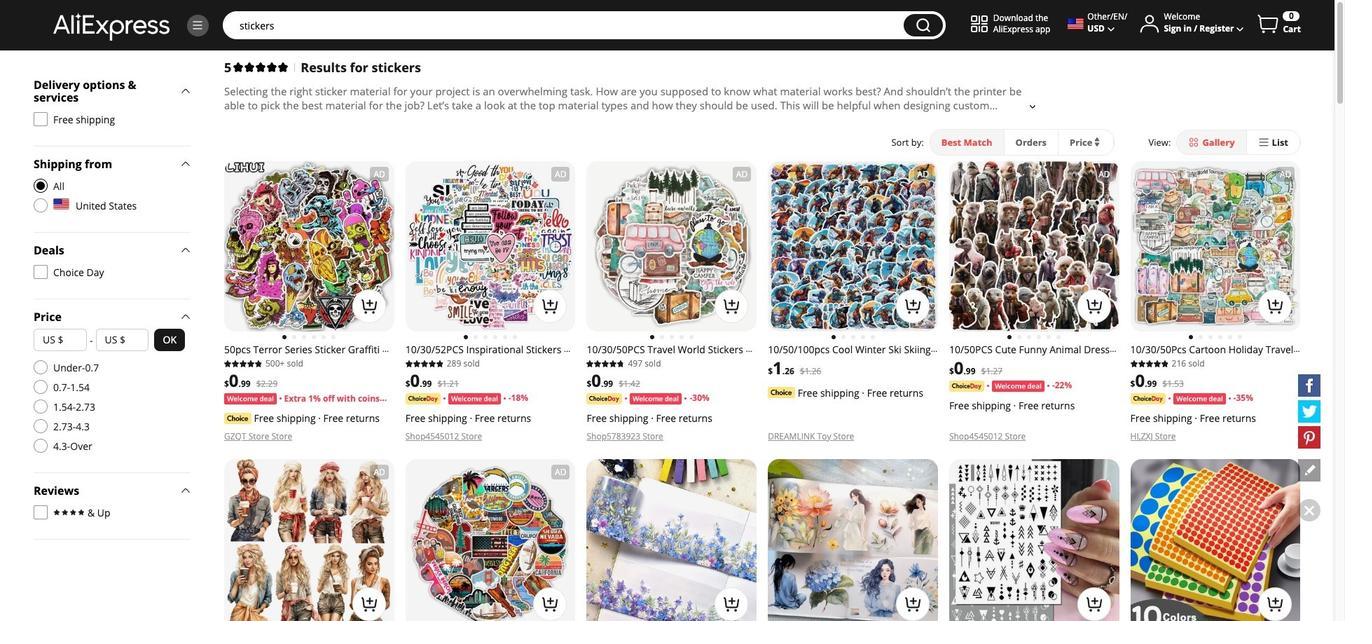 Task type: locate. For each thing, give the bounding box(es) containing it.
1 vertical spatial 11l24uk image
[[34, 380, 48, 394]]

10/30/50pcs travel world stickers for waterproof decal laptop motorcycle luggage snowboard fridge phone car sticker image
[[587, 161, 757, 331]]

10sheets/pack mix color circle round color coded adhesive label dot sticker dot diy scrapbooking label for inventory organize image
[[1131, 459, 1301, 621]]

1 vertical spatial 4ftxrwp image
[[34, 265, 48, 279]]

0 vertical spatial 4ftxrwp image
[[34, 112, 48, 126]]

2 vertical spatial 11l24uk image
[[34, 400, 48, 414]]

10/30/50pcs cartoon holiday travel stickers for suitcase skateboard laptop luggage phone car styling diy decal pegatinas image
[[1131, 161, 1301, 331]]

11l24uk image
[[34, 360, 48, 374], [34, 380, 48, 394], [34, 400, 48, 414]]

0 vertical spatial 11l24uk image
[[34, 198, 48, 212]]

10/50/100pcs cool winter ski skiing waterproof stickers snowboard phone car luggage graffiti extreme sport vinyl decals sticker image
[[768, 161, 938, 331]]

11l24uk image
[[34, 198, 48, 212], [34, 419, 48, 433], [34, 439, 48, 453]]

2 vertical spatial 11l24uk image
[[34, 439, 48, 453]]

2 11l24uk image from the top
[[34, 380, 48, 394]]

1 vertical spatial 11l24uk image
[[34, 419, 48, 433]]

4ftxrwp image
[[34, 112, 48, 126], [34, 265, 48, 279]]

0 vertical spatial 11l24uk image
[[34, 360, 48, 374]]

2 4ftxrwp image from the top
[[34, 265, 48, 279]]

2 11l24uk image from the top
[[34, 419, 48, 433]]

3 11l24uk image from the top
[[34, 400, 48, 414]]

None button
[[904, 14, 943, 36]]

2m washi pet tape vintage flower girls scrapbooking stickers stationery aesthetic stickers diy journaling collage material image
[[768, 459, 938, 621]]



Task type: vqa. For each thing, say whether or not it's contained in the screenshot.
10Sheets/Pack Mix Color Circle Round Color Coded Adhesive Label Dot Sticker Dot DIY Scrapbooking Label For Inventory Organize Image
yes



Task type: describe. For each thing, give the bounding box(es) containing it.
stickers text field
[[233, 18, 897, 32]]

3 11l24uk image from the top
[[34, 439, 48, 453]]

coffee girl stickers crafts and scrapbooking stickers kids toys book decorative sticker diy stationery image
[[224, 459, 394, 621]]

1 11l24uk image from the top
[[34, 360, 48, 374]]

3d nail art stickers geometric lines faces love hearts letters leaves stars adhesive sliders nail decals decoration for manicure image
[[950, 459, 1120, 621]]

10/30/52pcs inspirational stickers motivational phrases life quotes decals diy laptop study room scrapbooking stickers toy image
[[406, 161, 576, 331]]

10/50pcs cute funny animal dressed graffiti stickers diy scrapbooking luggage skateboard fridge laptop guitar sticker decals toy image
[[950, 161, 1120, 331]]

1 4ftxrwp image from the top
[[34, 112, 48, 126]]

1 11l24uk image from the top
[[34, 198, 48, 212]]

10/50pcs usa california scenery stickers forest grizzly sunny beach surfing vacation decal sticker to diy laptop phone guitar image
[[406, 459, 576, 621]]

50pcs terror series sticker graffiti skeleton dark funny stickers for diy sticker on travel case laptop skateboard guitar fridge image
[[224, 161, 394, 331]]

2m flower washi pet tape girls scrapbooking materials vintage people stickers roll pet masking tape plant diy diary decoration image
[[587, 459, 757, 621]]

1sqid_b image
[[191, 19, 204, 32]]

4ftxrwp image
[[34, 505, 48, 519]]



